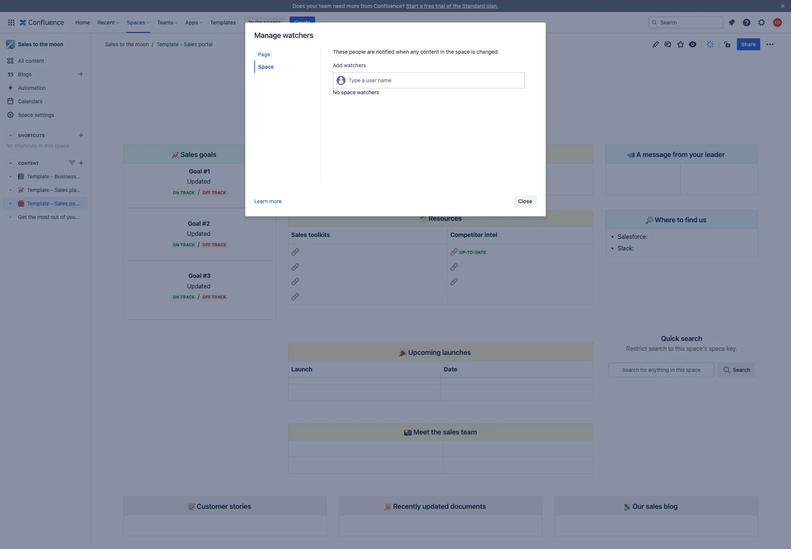 Task type: describe. For each thing, give the bounding box(es) containing it.
learn more link
[[254, 198, 282, 205]]

:pencil: image
[[188, 503, 195, 511]]

0 vertical spatial portal
[[198, 41, 213, 47]]

space element
[[0, 33, 107, 549]]

learn more
[[254, 198, 282, 204]]

template for bottommost template - sales portal link
[[27, 200, 49, 207]]

:satellite: image
[[624, 503, 631, 511]]

content
[[18, 161, 39, 165]]

search for search for anything in this space
[[622, 367, 639, 373]]

template - business review
[[27, 173, 93, 180]]

manage watchers dialog
[[245, 23, 546, 216]]

standard
[[462, 3, 485, 9]]

upcoming
[[408, 348, 441, 356]]

Search field
[[648, 16, 724, 28]]

anything
[[649, 367, 669, 373]]

documents
[[450, 502, 486, 510]]

toolkits
[[308, 231, 330, 238]]

create
[[294, 19, 311, 25]]

updated for #1
[[187, 178, 210, 185]]

settings icon image
[[757, 18, 766, 27]]

recently
[[393, 502, 421, 510]]

templates link
[[208, 16, 238, 28]]

1
[[352, 88, 354, 94]]

close
[[518, 198, 532, 204]]

ago
[[337, 88, 345, 94]]

:mega: image
[[627, 151, 635, 159]]

type
[[349, 77, 360, 83]]

recently updated documents
[[392, 502, 486, 510]]

customer stories
[[195, 502, 251, 510]]

message
[[643, 150, 671, 158]]

space for space
[[258, 64, 274, 70]]

intel
[[485, 231, 497, 238]]

2 vertical spatial watchers
[[357, 89, 379, 95]]

template - business review link
[[3, 170, 93, 183]]

:tada: image
[[399, 349, 407, 357]]

space settings link
[[3, 108, 87, 122]]

launch
[[291, 366, 312, 373]]

1 on track / off track from the top
[[173, 189, 226, 195]]

banner containing home
[[0, 12, 791, 33]]

no for no shortcuts in this space
[[6, 142, 13, 149]]

search for anything in this space
[[622, 367, 701, 373]]

the up all content link
[[40, 41, 48, 47]]

0 horizontal spatial from
[[361, 3, 372, 9]]

user
[[366, 77, 377, 83]]

customer
[[197, 502, 228, 510]]

page
[[461, 88, 471, 94]]

trial
[[436, 3, 445, 9]]

many
[[407, 88, 419, 94]]

goal #2 updated
[[187, 220, 212, 237]]

:scroll: image
[[384, 503, 392, 511]]

2 on track / off track from the top
[[173, 241, 226, 248]]

:mega: image
[[627, 151, 635, 159]]

minutes
[[319, 88, 336, 94]]

the inside "manage watchers" dialog
[[446, 48, 454, 55]]

see
[[388, 88, 396, 94]]

meet
[[413, 428, 430, 436]]

content inside "manage watchers" dialog
[[420, 48, 439, 55]]

- for template - sales planning 'link'
[[51, 187, 53, 193]]

us
[[699, 215, 707, 224]]

owned by
[[315, 81, 338, 87]]

no space watchers
[[333, 89, 379, 95]]

:pencil: image
[[188, 503, 195, 511]]

how
[[397, 88, 406, 94]]

the right trial
[[453, 3, 461, 9]]

manage
[[254, 31, 281, 39]]

0 horizontal spatial sales
[[443, 428, 459, 436]]

shortcuts button
[[3, 128, 87, 142]]

goal #1 updated
[[187, 168, 212, 185]]

any
[[410, 48, 419, 55]]

notified
[[376, 48, 395, 55]]

add watchers
[[333, 62, 366, 68]]

3 off from the top
[[203, 295, 211, 299]]

2 horizontal spatial in
[[671, 367, 675, 373]]

get
[[18, 214, 27, 220]]

blogs
[[18, 71, 32, 77]]

get the most out of your team space
[[18, 214, 107, 220]]

template - sales portal inside space element
[[27, 200, 83, 207]]

where
[[655, 215, 676, 224]]

:satellite: image
[[624, 503, 631, 511]]

manage watchers
[[254, 31, 313, 39]]

2 horizontal spatial team
[[461, 428, 477, 436]]

competitor
[[450, 231, 483, 238]]

out
[[51, 214, 59, 220]]

this inside button
[[452, 88, 460, 94]]

date
[[444, 366, 457, 373]]

restrict search to this space's space key.
[[626, 345, 737, 352]]

shortcuts
[[14, 142, 37, 149]]

search for quick
[[681, 334, 702, 343]]

create a blog image
[[77, 70, 86, 79]]

competitor intel
[[450, 231, 497, 238]]

spaces button
[[125, 16, 153, 28]]

close image
[[778, 2, 787, 11]]

our
[[633, 502, 644, 510]]

watchers for manage watchers
[[283, 31, 313, 39]]

your inside 'link'
[[67, 214, 77, 220]]

moon inside space element
[[49, 41, 63, 47]]

magnifying glass image
[[723, 365, 732, 374]]

our sales blog
[[631, 502, 678, 510]]

this down quick search
[[675, 345, 685, 352]]

space inside 'link'
[[92, 214, 107, 220]]

does
[[293, 3, 305, 9]]

2 horizontal spatial portal
[[387, 58, 413, 71]]

this down restrict search to this space's space key.
[[676, 367, 685, 373]]

1 horizontal spatial of
[[447, 3, 452, 9]]

calendars link
[[3, 95, 87, 108]]

1 horizontal spatial sales to the moon link
[[105, 41, 149, 48]]

blogs link
[[3, 68, 87, 81]]

most
[[37, 214, 49, 220]]

2 / from the top
[[198, 241, 200, 248]]

sales to the moon inside space element
[[18, 41, 63, 47]]

home
[[75, 19, 90, 25]]

updated for #2
[[187, 230, 210, 237]]

quick search
[[661, 334, 702, 343]]

invite
[[249, 19, 262, 25]]

template for template - sales planning 'link'
[[27, 187, 49, 193]]

goal for goal #3 updated
[[188, 272, 202, 279]]

template - sales planning link
[[3, 183, 90, 197]]

search image
[[651, 19, 657, 25]]

automation link
[[3, 81, 87, 95]]

watchers for add watchers
[[344, 62, 366, 68]]

1 horizontal spatial a
[[420, 3, 423, 9]]

see how many people viewed this page button
[[380, 88, 471, 95]]

all content
[[18, 57, 44, 64]]

content button
[[3, 156, 87, 170]]

add
[[333, 62, 343, 68]]

of inside get the most out of your team space 'link'
[[60, 214, 65, 220]]

- for bottommost template - sales portal link
[[51, 200, 53, 207]]

no shortcuts in this space
[[6, 142, 69, 149]]



Task type: vqa. For each thing, say whether or not it's contained in the screenshot.
the middle portal
yes



Task type: locate. For each thing, give the bounding box(es) containing it.
0 vertical spatial team
[[319, 3, 332, 9]]

team inside 'link'
[[79, 214, 91, 220]]

1 vertical spatial watchers
[[344, 62, 366, 68]]

0 vertical spatial goal
[[189, 168, 202, 175]]

sales to the moon down spaces
[[105, 41, 149, 47]]

2 vertical spatial people
[[420, 88, 434, 94]]

min
[[355, 88, 363, 94]]

goal for goal #2 updated
[[188, 220, 201, 227]]

content inside all content link
[[25, 57, 44, 64]]

more right learn
[[269, 198, 282, 204]]

review
[[78, 173, 93, 180]]

1 vertical spatial more
[[269, 198, 282, 204]]

4 minutes ago
[[315, 88, 345, 94]]

template - sales portal down the "are"
[[311, 58, 413, 71]]

template - sales portal link down apps
[[149, 41, 213, 48]]

invite people
[[249, 19, 281, 25]]

0 vertical spatial off
[[203, 190, 211, 195]]

goal for goal #1 updated
[[189, 168, 202, 175]]

tab list containing page
[[254, 48, 320, 183]]

up-
[[459, 250, 467, 255]]

more inside learn more link
[[269, 198, 282, 204]]

0 horizontal spatial sales to the moon
[[18, 41, 63, 47]]

0 vertical spatial your
[[307, 3, 318, 9]]

template - sales portal down apps
[[156, 41, 213, 47]]

template inside 'link'
[[27, 187, 49, 193]]

people right many
[[420, 88, 434, 94]]

2 sales to the moon from the left
[[105, 41, 149, 47]]

see how many people viewed this page
[[388, 88, 471, 94]]

up-to-date
[[459, 250, 486, 255]]

type a user name
[[349, 77, 392, 83]]

your left the leader
[[689, 150, 704, 158]]

people for these
[[349, 48, 366, 55]]

/ down goal #1 updated
[[198, 189, 200, 195]]

goal left #3
[[188, 272, 202, 279]]

settings
[[35, 112, 54, 118]]

0 vertical spatial on
[[173, 190, 179, 195]]

slack:
[[618, 245, 634, 252]]

automation
[[18, 85, 46, 91]]

2 search from the left
[[733, 367, 750, 373]]

people left the "are"
[[349, 48, 366, 55]]

search
[[622, 367, 639, 373], [733, 367, 750, 373]]

0 horizontal spatial content
[[25, 57, 44, 64]]

2 updated from the top
[[187, 230, 210, 237]]

sales to the moon link
[[3, 37, 87, 52], [105, 41, 149, 48]]

search button
[[718, 362, 755, 377]]

3 on track / off track from the top
[[173, 293, 226, 300]]

planning
[[69, 187, 90, 193]]

search up the space's at the right bottom of page
[[681, 334, 702, 343]]

your
[[307, 3, 318, 9], [689, 150, 704, 158], [67, 214, 77, 220]]

1 moon from the left
[[49, 41, 63, 47]]

create link
[[290, 16, 315, 28]]

name
[[378, 77, 392, 83]]

2 vertical spatial in
[[671, 367, 675, 373]]

watchers up type
[[344, 62, 366, 68]]

tree inside space element
[[3, 170, 107, 224]]

, created
[[371, 81, 391, 87]]

of right 'out' in the left of the page
[[60, 214, 65, 220]]

star image
[[676, 40, 685, 49]]

templates
[[210, 19, 236, 25]]

2 vertical spatial template - sales portal
[[27, 200, 83, 207]]

2 vertical spatial /
[[198, 293, 200, 300]]

watchers down create link
[[283, 31, 313, 39]]

sales to the moon link down spaces
[[105, 41, 149, 48]]

portal down planning at the left of page
[[69, 200, 83, 207]]

a
[[420, 3, 423, 9], [362, 77, 365, 83]]

/ down goal #3 updated
[[198, 293, 200, 300]]

0 horizontal spatial space
[[18, 112, 33, 118]]

/
[[198, 189, 200, 195], [198, 241, 200, 248], [198, 293, 200, 300]]

sales right "meet"
[[443, 428, 459, 436]]

your right 'out' in the left of the page
[[67, 214, 77, 220]]

goal left #1
[[189, 168, 202, 175]]

in down shortcuts dropdown button
[[39, 142, 43, 149]]

sales to the moon up all content link
[[18, 41, 63, 47]]

create a page image
[[77, 159, 86, 168]]

- inside 'link'
[[51, 187, 53, 193]]

3 on from the top
[[173, 295, 179, 299]]

start a free trial of the standard plan. link
[[406, 3, 499, 9]]

this inside space element
[[44, 142, 53, 149]]

tree
[[3, 170, 107, 224]]

salesforce:
[[618, 233, 648, 240]]

in inside space element
[[39, 142, 43, 149]]

0 vertical spatial a
[[420, 3, 423, 9]]

tab list
[[254, 48, 320, 183]]

the down spaces
[[126, 41, 134, 47]]

no left shortcuts
[[6, 142, 13, 149]]

a message from your leader
[[635, 150, 725, 158]]

space inside "tab list"
[[258, 64, 274, 70]]

1 horizontal spatial sales to the moon
[[105, 41, 149, 47]]

2 vertical spatial updated
[[187, 283, 210, 289]]

1 horizontal spatial search
[[681, 334, 702, 343]]

portal down when
[[387, 58, 413, 71]]

0 horizontal spatial template - sales portal
[[27, 200, 83, 207]]

0 vertical spatial sales
[[443, 428, 459, 436]]

0 horizontal spatial portal
[[69, 200, 83, 207]]

a left user
[[362, 77, 365, 83]]

people
[[264, 19, 281, 25], [349, 48, 366, 55], [420, 88, 434, 94]]

goal inside goal #1 updated
[[189, 168, 202, 175]]

template - sales planning
[[27, 187, 90, 193]]

updated inside goal #2 updated
[[187, 230, 210, 237]]

updated inside goal #3 updated
[[187, 283, 210, 289]]

of right trial
[[447, 3, 452, 9]]

track
[[180, 190, 195, 195], [212, 190, 226, 195], [180, 242, 195, 247], [212, 242, 226, 247], [180, 295, 195, 299], [212, 295, 226, 299]]

1 vertical spatial sales
[[646, 502, 662, 510]]

updated down #2
[[187, 230, 210, 237]]

2 off from the top
[[203, 242, 211, 247]]

is
[[471, 48, 475, 55]]

watchers down ,
[[357, 89, 379, 95]]

sales right our
[[646, 502, 662, 510]]

goal inside goal #3 updated
[[188, 272, 202, 279]]

space for space settings
[[18, 112, 33, 118]]

off down goal #3 updated
[[203, 295, 211, 299]]

global element
[[5, 12, 647, 33]]

template - sales portal link
[[149, 41, 213, 48], [3, 197, 87, 210]]

the left is
[[446, 48, 454, 55]]

0 horizontal spatial in
[[39, 142, 43, 149]]

goal left #2
[[188, 220, 201, 227]]

business
[[55, 173, 76, 180]]

from left confluence?
[[361, 3, 372, 9]]

more right need
[[347, 3, 359, 9]]

1 vertical spatial people
[[349, 48, 366, 55]]

sales to the moon link up all content link
[[3, 37, 87, 52]]

1 vertical spatial no
[[6, 142, 13, 149]]

in right anything
[[671, 367, 675, 373]]

:link: image
[[291, 248, 299, 256], [450, 248, 458, 256], [291, 263, 299, 271], [291, 263, 299, 271], [450, 263, 458, 271], [450, 263, 458, 271], [450, 278, 458, 286], [291, 293, 299, 300]]

updated down #1
[[187, 178, 210, 185]]

sales toolkits
[[291, 231, 330, 238]]

1 vertical spatial off
[[203, 242, 211, 247]]

2 on from the top
[[173, 242, 179, 247]]

portal down the apps popup button
[[198, 41, 213, 47]]

updated inside goal #1 updated
[[187, 178, 210, 185]]

1 vertical spatial of
[[60, 214, 65, 220]]

off down goal #2 updated
[[203, 242, 211, 247]]

find
[[685, 215, 697, 224]]

this
[[452, 88, 460, 94], [44, 142, 53, 149], [675, 345, 685, 352], [676, 367, 685, 373]]

quick
[[661, 334, 679, 343]]

0 vertical spatial more
[[347, 3, 359, 9]]

1 vertical spatial /
[[198, 241, 200, 248]]

1 vertical spatial a
[[362, 77, 365, 83]]

search for search
[[733, 367, 750, 373]]

:mag_right: image
[[646, 217, 653, 224], [646, 217, 653, 224]]

space settings
[[18, 112, 54, 118]]

off
[[203, 190, 211, 195], [203, 242, 211, 247], [203, 295, 211, 299]]

1 horizontal spatial content
[[420, 48, 439, 55]]

a inside dialog
[[362, 77, 365, 83]]

1 horizontal spatial more
[[347, 3, 359, 9]]

2 vertical spatial on
[[173, 295, 179, 299]]

updated for #3
[[187, 283, 210, 289]]

:dividers: image
[[419, 215, 427, 223], [419, 215, 427, 223]]

3 updated from the top
[[187, 283, 210, 289]]

0 vertical spatial template - sales portal
[[156, 41, 213, 47]]

search right magnifying glass image
[[733, 367, 750, 373]]

0 horizontal spatial your
[[67, 214, 77, 220]]

,
[[371, 81, 372, 87]]

moon down the spaces popup button
[[135, 41, 149, 47]]

0 vertical spatial in
[[440, 48, 445, 55]]

no for no space watchers
[[333, 89, 340, 95]]

edit this page image
[[651, 40, 660, 49]]

on track / off track down goal #3 updated
[[173, 293, 226, 300]]

0 horizontal spatial a
[[362, 77, 365, 83]]

close button
[[514, 195, 537, 207]]

changed.
[[477, 48, 499, 55]]

1 horizontal spatial moon
[[135, 41, 149, 47]]

:scroll: image
[[384, 503, 392, 511]]

free
[[424, 3, 434, 9]]

goal inside goal #2 updated
[[188, 220, 201, 227]]

updated down #3
[[187, 283, 210, 289]]

0 horizontal spatial no
[[6, 142, 13, 149]]

0 vertical spatial people
[[264, 19, 281, 25]]

content right all
[[25, 57, 44, 64]]

:camera_with_flash: image
[[404, 429, 412, 437], [404, 429, 412, 437]]

#1
[[203, 168, 210, 175]]

1 horizontal spatial search
[[733, 367, 750, 373]]

this down shortcuts dropdown button
[[44, 142, 53, 149]]

:chart_with_upwards_trend: image
[[172, 151, 179, 159], [172, 151, 179, 159]]

apps button
[[183, 16, 206, 28]]

1 horizontal spatial template - sales portal
[[156, 41, 213, 47]]

no down by
[[333, 89, 340, 95]]

people inside the global element
[[264, 19, 281, 25]]

1 search from the left
[[622, 367, 639, 373]]

plan.
[[486, 3, 499, 9]]

1 on from the top
[[173, 190, 179, 195]]

1 horizontal spatial team
[[319, 3, 332, 9]]

1 updated from the top
[[187, 178, 210, 185]]

watchers
[[283, 31, 313, 39], [344, 62, 366, 68], [357, 89, 379, 95]]

search down quick
[[649, 345, 667, 352]]

1 vertical spatial template - sales portal
[[311, 58, 413, 71]]

1 horizontal spatial template - sales portal link
[[149, 41, 213, 48]]

learn
[[254, 198, 268, 204]]

1 vertical spatial from
[[673, 150, 688, 158]]

2 moon from the left
[[135, 41, 149, 47]]

1 horizontal spatial in
[[440, 48, 445, 55]]

0 vertical spatial watchers
[[283, 31, 313, 39]]

0 vertical spatial template - sales portal link
[[149, 41, 213, 48]]

2 vertical spatial your
[[67, 214, 77, 220]]

2 horizontal spatial your
[[689, 150, 704, 158]]

portal inside space element
[[69, 200, 83, 207]]

the right get
[[28, 214, 36, 220]]

0 vertical spatial space
[[258, 64, 274, 70]]

0 vertical spatial no
[[333, 89, 340, 95]]

1 off from the top
[[203, 190, 211, 195]]

on
[[173, 190, 179, 195], [173, 242, 179, 247], [173, 295, 179, 299]]

read
[[364, 88, 373, 94]]

space
[[258, 64, 274, 70], [18, 112, 33, 118]]

4
[[315, 88, 318, 94]]

page
[[258, 51, 270, 57]]

these people are notified when any content in the space is changed.
[[333, 48, 499, 55]]

1 vertical spatial portal
[[387, 58, 413, 71]]

0 vertical spatial /
[[198, 189, 200, 195]]

no inside space element
[[6, 142, 13, 149]]

no inside "manage watchers" dialog
[[333, 89, 340, 95]]

/ down goal #2 updated
[[198, 241, 200, 248]]

3 / from the top
[[198, 293, 200, 300]]

sales goals
[[179, 150, 216, 158]]

key.
[[727, 345, 737, 352]]

on track / off track down goal #2 updated
[[173, 241, 226, 248]]

people for invite
[[264, 19, 281, 25]]

1 horizontal spatial people
[[349, 48, 366, 55]]

0 vertical spatial on track / off track
[[173, 189, 226, 195]]

template - sales portal link up most in the top of the page
[[3, 197, 87, 210]]

all content link
[[3, 54, 87, 68]]

2 vertical spatial team
[[461, 428, 477, 436]]

space's
[[687, 345, 707, 352]]

goal #3 updated
[[187, 272, 212, 289]]

0 horizontal spatial of
[[60, 214, 65, 220]]

shortcuts
[[18, 133, 45, 138]]

space down calendars
[[18, 112, 33, 118]]

a left the free
[[420, 3, 423, 9]]

team
[[319, 3, 332, 9], [79, 214, 91, 220], [461, 428, 477, 436]]

1 vertical spatial content
[[25, 57, 44, 64]]

apps
[[185, 19, 198, 25]]

1 horizontal spatial sales
[[646, 502, 662, 510]]

sales
[[18, 41, 32, 47], [105, 41, 118, 47], [184, 41, 197, 47], [361, 58, 385, 71], [181, 150, 198, 158], [55, 187, 68, 193], [55, 200, 68, 207], [291, 231, 307, 238]]

tab list inside "manage watchers" dialog
[[254, 48, 320, 183]]

meet the sales team
[[412, 428, 477, 436]]

tree containing template - business review
[[3, 170, 107, 224]]

invite people button
[[244, 16, 285, 28]]

goal
[[189, 168, 202, 175], [188, 220, 201, 227], [188, 272, 202, 279]]

confluence image
[[20, 18, 64, 27], [20, 18, 64, 27]]

content right any
[[420, 48, 439, 55]]

1 vertical spatial team
[[79, 214, 91, 220]]

from right message
[[673, 150, 688, 158]]

home link
[[73, 16, 92, 28]]

restrict
[[626, 345, 647, 352]]

template - sales portal up 'out' in the left of the page
[[27, 200, 83, 207]]

people up manage
[[264, 19, 281, 25]]

launches
[[442, 348, 471, 356]]

1 vertical spatial your
[[689, 150, 704, 158]]

:tada: image
[[399, 349, 407, 357]]

banner
[[0, 12, 791, 33]]

1 horizontal spatial space
[[258, 64, 274, 70]]

0 horizontal spatial more
[[269, 198, 282, 204]]

2 vertical spatial off
[[203, 295, 211, 299]]

0 horizontal spatial sales to the moon link
[[3, 37, 87, 52]]

0 vertical spatial from
[[361, 3, 372, 9]]

date
[[475, 250, 486, 255]]

2 horizontal spatial people
[[420, 88, 434, 94]]

space down page
[[258, 64, 274, 70]]

in inside "manage watchers" dialog
[[440, 48, 445, 55]]

sales inside 'link'
[[55, 187, 68, 193]]

0 horizontal spatial search
[[649, 345, 667, 352]]

a
[[636, 150, 641, 158]]

1 horizontal spatial your
[[307, 3, 318, 9]]

2 vertical spatial portal
[[69, 200, 83, 207]]

moon up all content link
[[49, 41, 63, 47]]

of
[[447, 3, 452, 9], [60, 214, 65, 220]]

off down goal #1 updated
[[203, 190, 211, 195]]

search for restrict
[[649, 345, 667, 352]]

0 vertical spatial content
[[420, 48, 439, 55]]

blog
[[664, 502, 678, 510]]

0 vertical spatial updated
[[187, 178, 210, 185]]

people inside "manage watchers" dialog
[[349, 48, 366, 55]]

in right any
[[440, 48, 445, 55]]

1 vertical spatial updated
[[187, 230, 210, 237]]

your right does
[[307, 3, 318, 9]]

1 vertical spatial in
[[39, 142, 43, 149]]

0 vertical spatial of
[[447, 3, 452, 9]]

the inside get the most out of your team space 'link'
[[28, 214, 36, 220]]

- for template - business review link
[[51, 173, 53, 180]]

1 / from the top
[[198, 189, 200, 195]]

on track / off track down goal #1 updated
[[173, 189, 226, 195]]

1 vertical spatial on track / off track
[[173, 241, 226, 248]]

1 vertical spatial on
[[173, 242, 179, 247]]

spaces
[[127, 19, 145, 25]]

are
[[367, 48, 375, 55]]

template for template - business review link
[[27, 173, 49, 180]]

search
[[681, 334, 702, 343], [649, 345, 667, 352]]

leader
[[705, 150, 725, 158]]

sales to the moon link inside space element
[[3, 37, 87, 52]]

0 vertical spatial search
[[681, 334, 702, 343]]

1 vertical spatial goal
[[188, 220, 201, 227]]

1 horizontal spatial portal
[[198, 41, 213, 47]]

1 vertical spatial space
[[18, 112, 33, 118]]

1 sales to the moon from the left
[[18, 41, 63, 47]]

1 horizontal spatial no
[[333, 89, 340, 95]]

2 horizontal spatial template - sales portal
[[311, 58, 413, 71]]

1 vertical spatial template - sales portal link
[[3, 197, 87, 210]]

0 horizontal spatial search
[[622, 367, 639, 373]]

2 vertical spatial on track / off track
[[173, 293, 226, 300]]

search left 'for'
[[622, 367, 639, 373]]

to inside space element
[[33, 41, 38, 47]]

search inside search button
[[733, 367, 750, 373]]

1 vertical spatial search
[[649, 345, 667, 352]]

sales to the moon
[[18, 41, 63, 47], [105, 41, 149, 47]]

Add watchers text field
[[349, 77, 350, 84]]

1 horizontal spatial from
[[673, 150, 688, 158]]

:link: image
[[291, 248, 299, 256], [450, 248, 458, 256], [291, 278, 299, 286], [291, 278, 299, 286], [450, 278, 458, 286], [291, 293, 299, 300]]

the right "meet"
[[431, 428, 441, 436]]

template - sales portal
[[156, 41, 213, 47], [311, 58, 413, 71], [27, 200, 83, 207]]

when
[[396, 48, 409, 55]]

from
[[361, 3, 372, 9], [673, 150, 688, 158]]

this left the page
[[452, 88, 460, 94]]

2 vertical spatial goal
[[188, 272, 202, 279]]



